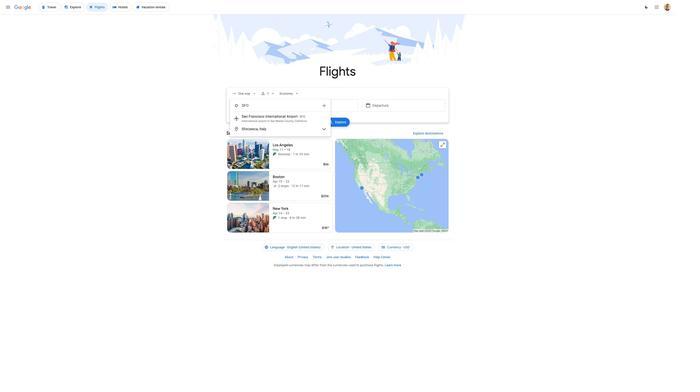 Task type: describe. For each thing, give the bounding box(es) containing it.
origin, select multiple airports image
[[322, 103, 327, 108]]

toggle nearby airports for sforzesca, italy image
[[322, 127, 327, 132]]

 image for 187 us dollars text box
[[288, 216, 289, 220]]

56 US dollars text field
[[324, 163, 329, 167]]

 image for 56 us dollars text field
[[292, 152, 292, 157]]

list box inside enter your origin dialog
[[230, 112, 331, 137]]

suggested trips from san francisco region
[[227, 128, 449, 235]]

frontier, spirit, and sun country airlines image
[[273, 184, 277, 188]]



Task type: vqa. For each thing, say whether or not it's contained in the screenshot.
is to the top
no



Task type: locate. For each thing, give the bounding box(es) containing it.
None field
[[230, 90, 259, 98], [278, 90, 301, 98], [230, 90, 259, 98], [278, 90, 301, 98]]

frontier image for  image related to 56 us dollars text field
[[273, 153, 277, 156]]

Where else? text field
[[242, 100, 319, 111]]

2 frontier image from the top
[[273, 216, 277, 220]]

187 US dollars text field
[[322, 226, 329, 230]]

0 vertical spatial frontier image
[[273, 153, 277, 156]]

 image
[[290, 184, 291, 189]]

1 vertical spatial frontier image
[[273, 216, 277, 220]]

206 US dollars text field
[[322, 194, 329, 198]]

Departure text field
[[373, 100, 442, 112]]

Flight search field
[[223, 88, 453, 137]]

san francisco international airport (sfo) option
[[230, 113, 331, 124]]

main menu image
[[5, 4, 11, 10]]

0 horizontal spatial  image
[[288, 216, 289, 220]]

enter your origin dialog
[[230, 99, 331, 137]]

Where to?  text field
[[295, 100, 359, 112]]

 image
[[292, 152, 292, 157], [288, 216, 289, 220]]

frontier image
[[273, 153, 277, 156], [273, 216, 277, 220]]

list box
[[230, 112, 331, 137]]

frontier image for  image associated with 187 us dollars text box
[[273, 216, 277, 220]]

1 frontier image from the top
[[273, 153, 277, 156]]

1 horizontal spatial  image
[[292, 152, 292, 157]]

change appearance image
[[642, 2, 652, 13]]

1 vertical spatial  image
[[288, 216, 289, 220]]

 image inside the suggested trips from san francisco region
[[290, 184, 291, 189]]

0 vertical spatial  image
[[292, 152, 292, 157]]

sforzesca, italy option
[[230, 124, 331, 135]]



